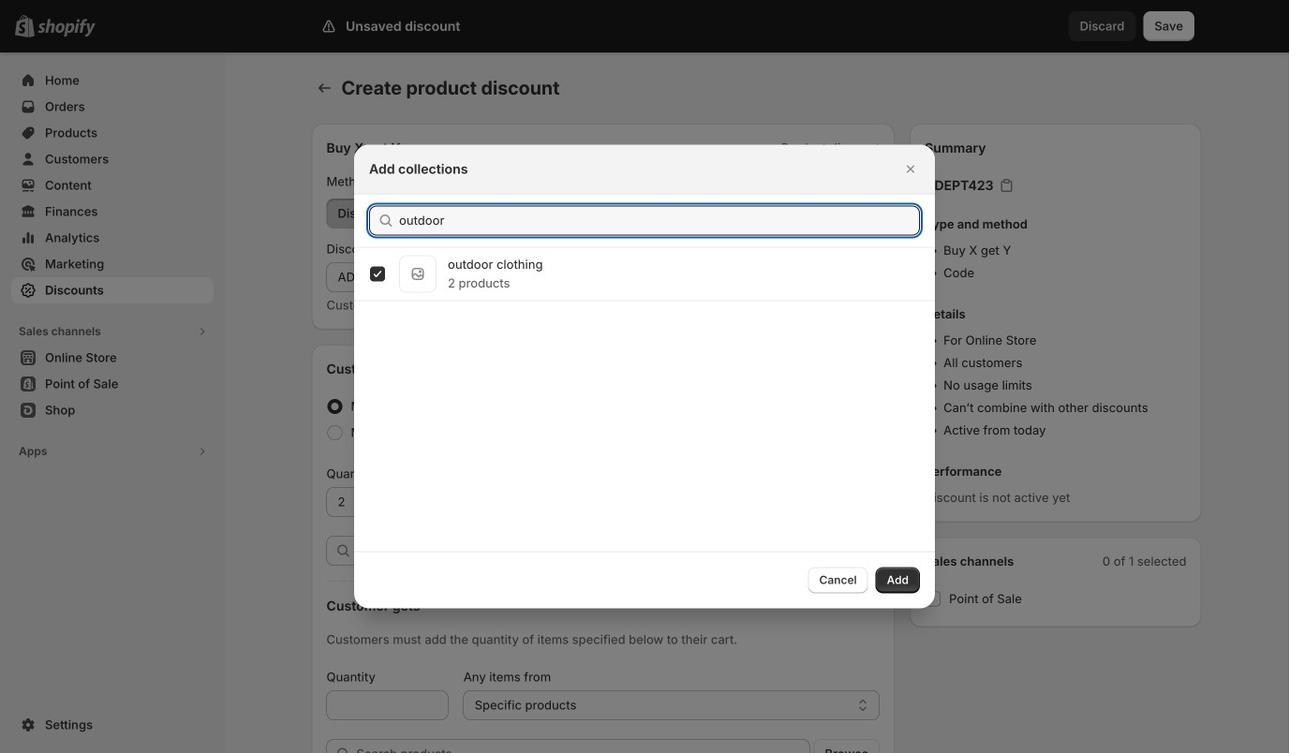 Task type: describe. For each thing, give the bounding box(es) containing it.
shopify image
[[37, 19, 96, 37]]



Task type: locate. For each thing, give the bounding box(es) containing it.
dialog
[[0, 145, 1289, 609]]

Search collections text field
[[399, 206, 920, 236]]



